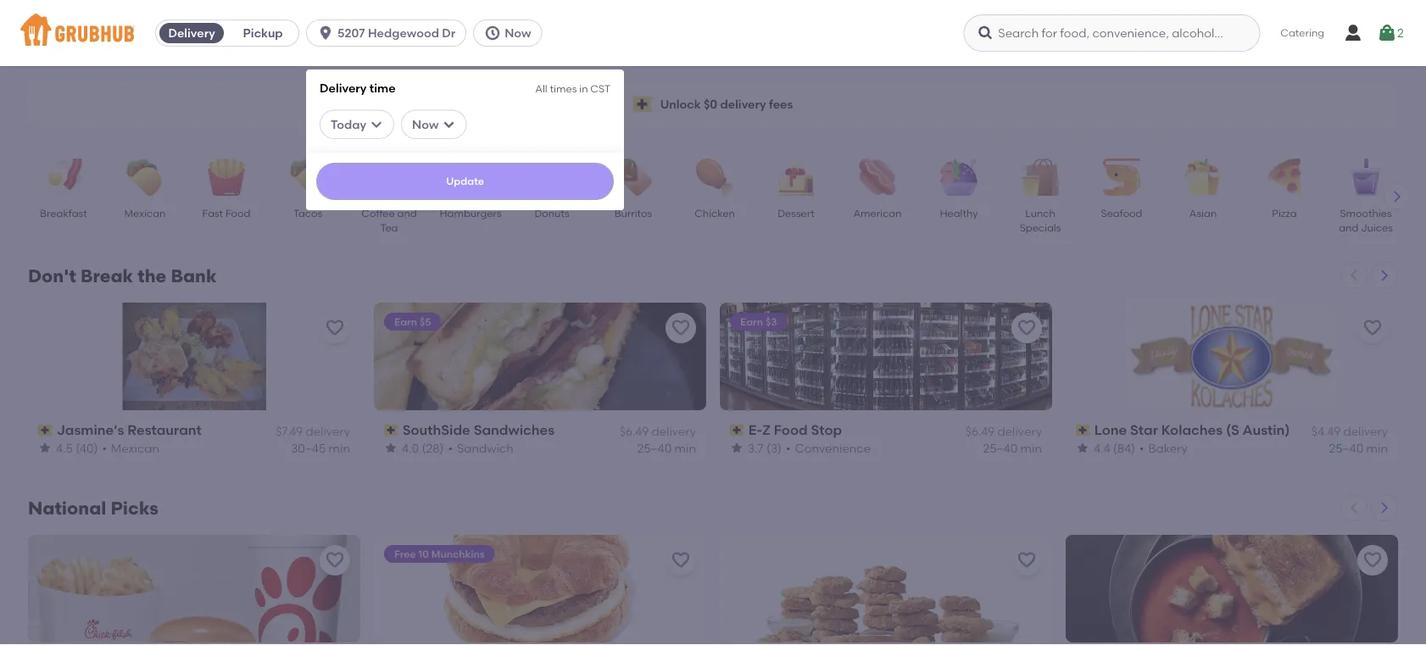 Task type: locate. For each thing, give the bounding box(es) containing it.
1 $6.49 from the left
[[619, 424, 649, 438]]

svg image right dr
[[484, 25, 501, 42]]

4 star icon image from the left
[[1076, 441, 1089, 455]]

1 vertical spatial mexican
[[111, 441, 159, 455]]

0 vertical spatial mexican
[[124, 207, 166, 219]]

min left 3.7
[[675, 441, 696, 455]]

2 25–40 from the left
[[983, 441, 1018, 455]]

delivery for lone star kolaches (s austin)
[[1343, 424, 1388, 438]]

25–40 min for food
[[983, 441, 1042, 455]]

1 vertical spatial and
[[1339, 222, 1358, 234]]

0 horizontal spatial subscription pass image
[[38, 424, 53, 436]]

earn left $3
[[740, 315, 763, 328]]

0 horizontal spatial $6.49 delivery
[[619, 424, 696, 438]]

svg image for now
[[484, 25, 501, 42]]

(28)
[[422, 441, 444, 455]]

min right 30–45
[[329, 441, 350, 455]]

$4.49
[[1311, 424, 1340, 438]]

1 vertical spatial delivery
[[320, 81, 367, 95]]

0 horizontal spatial and
[[397, 207, 417, 219]]

lunch specials
[[1020, 207, 1061, 234]]

0 horizontal spatial 25–40 min
[[637, 441, 696, 455]]

• for sandwiches
[[448, 441, 453, 455]]

earn
[[394, 315, 417, 328], [740, 315, 763, 328]]

now right dr
[[505, 26, 531, 40]]

caret right icon image down $4.49 delivery
[[1378, 501, 1391, 515]]

1 horizontal spatial and
[[1339, 222, 1358, 234]]

2 horizontal spatial save this restaurant image
[[1362, 318, 1383, 338]]

10
[[418, 548, 429, 560]]

1 caret left icon image from the top
[[1347, 269, 1361, 282]]

chicken image
[[685, 159, 744, 196]]

$6.49
[[619, 424, 649, 438], [965, 424, 995, 438]]

0 horizontal spatial 25–40
[[637, 441, 672, 455]]

3 save this restaurant image from the left
[[1362, 318, 1383, 338]]

$6.49 for e-z food stop
[[965, 424, 995, 438]]

chicken
[[695, 207, 735, 219]]

proceed to checkout
[[1024, 560, 1147, 575]]

subscription pass image left southside
[[384, 424, 399, 436]]

svg image inside now button
[[484, 25, 501, 42]]

save this restaurant button
[[320, 313, 350, 343], [666, 313, 696, 343], [1011, 313, 1042, 343], [1357, 313, 1388, 343], [320, 545, 350, 576], [666, 545, 696, 576], [1011, 545, 1042, 576], [1357, 545, 1388, 576]]

2 earn from the left
[[740, 315, 763, 328]]

delivery
[[720, 97, 766, 111], [306, 424, 350, 438], [652, 424, 696, 438], [997, 424, 1042, 438], [1343, 424, 1388, 438]]

min down $4.49 delivery
[[1366, 441, 1388, 455]]

1 horizontal spatial earn
[[740, 315, 763, 328]]

0 horizontal spatial $6.49
[[619, 424, 649, 438]]

1 horizontal spatial delivery
[[320, 81, 367, 95]]

proceed
[[1024, 560, 1073, 575]]

and inside smoothies and juices
[[1339, 222, 1358, 234]]

svg image right catering button
[[1377, 23, 1397, 43]]

2 star icon image from the left
[[384, 441, 398, 455]]

min
[[329, 441, 350, 455], [675, 441, 696, 455], [1020, 441, 1042, 455], [1366, 441, 1388, 455]]

delivery left the pickup
[[168, 26, 215, 40]]

1 25–40 from the left
[[637, 441, 672, 455]]

subscription pass image left lone
[[1076, 424, 1091, 436]]

update button
[[316, 163, 614, 200]]

svg image up hamburgers image
[[442, 118, 456, 131]]

star icon image left 4.0
[[384, 441, 398, 455]]

subscription pass image left e- at bottom right
[[730, 424, 745, 436]]

caret left icon image for national picks
[[1347, 501, 1361, 515]]

2 min from the left
[[675, 441, 696, 455]]

time
[[369, 81, 396, 95]]

and up tea
[[397, 207, 417, 219]]

don't break the bank
[[28, 265, 217, 287]]

caret left icon image down $4.49 delivery
[[1347, 501, 1361, 515]]

• sandwich
[[448, 441, 514, 455]]

• mexican
[[102, 441, 159, 455]]

and for coffee and tea
[[397, 207, 417, 219]]

2 save this restaurant image from the left
[[671, 318, 691, 338]]

star icon image left 4.5
[[38, 441, 52, 455]]

national
[[28, 498, 106, 519]]

svg image left 5207
[[317, 25, 334, 42]]

save this restaurant image
[[1017, 318, 1037, 338], [325, 550, 345, 570], [671, 550, 691, 570], [1017, 550, 1037, 570], [1362, 550, 1383, 570]]

smoothies and juices image
[[1336, 159, 1395, 196]]

earn left $5
[[394, 315, 417, 328]]

0 horizontal spatial earn
[[394, 315, 417, 328]]

pickup
[[243, 26, 283, 40]]

bakery
[[1148, 441, 1188, 455]]

1 vertical spatial now
[[412, 117, 439, 131]]

1 subscription pass image from the left
[[38, 424, 53, 436]]

2 $6.49 from the left
[[965, 424, 995, 438]]

stop
[[811, 422, 842, 438]]

1 $6.49 delivery from the left
[[619, 424, 696, 438]]

0 vertical spatial caret left icon image
[[1347, 269, 1361, 282]]

3 • from the left
[[786, 441, 791, 455]]

1 subscription pass image from the left
[[384, 424, 399, 436]]

0 horizontal spatial food
[[226, 207, 250, 219]]

2 $6.49 delivery from the left
[[965, 424, 1042, 438]]

caret right icon image down juices
[[1378, 269, 1391, 282]]

(3)
[[766, 441, 782, 455]]

1 25–40 min from the left
[[637, 441, 696, 455]]

caret right icon image
[[1390, 190, 1404, 203], [1378, 269, 1391, 282], [1378, 501, 1391, 515]]

subscription pass image left jasmine's
[[38, 424, 53, 436]]

main navigation navigation
[[0, 0, 1426, 645]]

earn for e-z food stop
[[740, 315, 763, 328]]

25–40
[[637, 441, 672, 455], [983, 441, 1018, 455], [1329, 441, 1363, 455]]

free 10 munchkins
[[394, 548, 485, 560]]

• for z
[[786, 441, 791, 455]]

subscription pass image for e-z food stop
[[730, 424, 745, 436]]

convenience
[[795, 441, 871, 455]]

25–40 min
[[637, 441, 696, 455], [983, 441, 1042, 455], [1329, 441, 1388, 455]]

1 earn from the left
[[394, 315, 417, 328]]

and inside coffee and tea
[[397, 207, 417, 219]]

2 vertical spatial caret right icon image
[[1378, 501, 1391, 515]]

food right the fast
[[226, 207, 250, 219]]

star icon image left 3.7
[[730, 441, 744, 455]]

1 vertical spatial food
[[774, 422, 808, 438]]

star icon image for jasmine's restaurant
[[38, 441, 52, 455]]

delivery button
[[156, 19, 227, 47]]

0 horizontal spatial subscription pass image
[[384, 424, 399, 436]]

• right (84) on the right of page
[[1139, 441, 1144, 455]]

mexican down jasmine's restaurant
[[111, 441, 159, 455]]

svg image right the today
[[370, 118, 383, 131]]

subscription pass image
[[38, 424, 53, 436], [1076, 424, 1091, 436]]

dr
[[442, 26, 455, 40]]

0 vertical spatial delivery
[[168, 26, 215, 40]]

1 star icon image from the left
[[38, 441, 52, 455]]

and
[[397, 207, 417, 219], [1339, 222, 1358, 234]]

2 caret left icon image from the top
[[1347, 501, 1361, 515]]

delivery up the today
[[320, 81, 367, 95]]

min left 4.4
[[1020, 441, 1042, 455]]

2 horizontal spatial 25–40
[[1329, 441, 1363, 455]]

1 horizontal spatial subscription pass image
[[1076, 424, 1091, 436]]

4.0
[[402, 441, 419, 455]]

4 min from the left
[[1366, 441, 1388, 455]]

$5
[[420, 315, 431, 328]]

• right '(40)'
[[102, 441, 107, 455]]

caret right icon image up smoothies
[[1390, 190, 1404, 203]]

25–40 min for kolaches
[[1329, 441, 1388, 455]]

5207 hedgewood dr button
[[306, 19, 473, 47]]

4 • from the left
[[1139, 441, 1144, 455]]

food
[[226, 207, 250, 219], [774, 422, 808, 438]]

star icon image
[[38, 441, 52, 455], [384, 441, 398, 455], [730, 441, 744, 455], [1076, 441, 1089, 455]]

1 save this restaurant image from the left
[[325, 318, 345, 338]]

catering
[[1280, 27, 1324, 39]]

1 • from the left
[[102, 441, 107, 455]]

subscription pass image for jasmine's restaurant
[[38, 424, 53, 436]]

mexican down mexican 'image'
[[124, 207, 166, 219]]

1 horizontal spatial save this restaurant image
[[671, 318, 691, 338]]

$6.49 delivery
[[619, 424, 696, 438], [965, 424, 1042, 438]]

2 subscription pass image from the left
[[1076, 424, 1091, 436]]

munchkins
[[431, 548, 485, 560]]

now up coffee and tea image on the top
[[412, 117, 439, 131]]

caret left icon image for don't break the bank
[[1347, 269, 1361, 282]]

svg image inside '5207 hedgewood dr' button
[[317, 25, 334, 42]]

svg image
[[1377, 23, 1397, 43], [317, 25, 334, 42], [484, 25, 501, 42], [370, 118, 383, 131], [442, 118, 456, 131]]

1 horizontal spatial 25–40 min
[[983, 441, 1042, 455]]

and down smoothies
[[1339, 222, 1358, 234]]

25–40 for southside sandwiches
[[637, 441, 672, 455]]

3 star icon image from the left
[[730, 441, 744, 455]]

1 vertical spatial caret left icon image
[[1347, 501, 1361, 515]]

3.7 (3)
[[748, 441, 782, 455]]

• right "(3)"
[[786, 441, 791, 455]]

caret left icon image down smoothies and juices
[[1347, 269, 1361, 282]]

0 vertical spatial now
[[505, 26, 531, 40]]

2 horizontal spatial 25–40 min
[[1329, 441, 1388, 455]]

2 • from the left
[[448, 441, 453, 455]]

0 vertical spatial caret right icon image
[[1390, 190, 1404, 203]]

coffee
[[361, 207, 395, 219]]

save this restaurant image for lone star kolaches (s austin)
[[1362, 318, 1383, 338]]

30–45
[[291, 441, 326, 455]]

southside
[[402, 422, 470, 438]]

• right (28)
[[448, 441, 453, 455]]

seafood
[[1101, 207, 1142, 219]]

$7.49 delivery
[[276, 424, 350, 438]]

0 vertical spatial and
[[397, 207, 417, 219]]

30–45 min
[[291, 441, 350, 455]]

now
[[505, 26, 531, 40], [412, 117, 439, 131]]

1 horizontal spatial $6.49
[[965, 424, 995, 438]]

3 min from the left
[[1020, 441, 1042, 455]]

$0
[[704, 97, 717, 111]]

4.5
[[56, 441, 73, 455]]

food right z
[[774, 422, 808, 438]]

subscription pass image
[[384, 424, 399, 436], [730, 424, 745, 436]]

1 horizontal spatial food
[[774, 422, 808, 438]]

1 min from the left
[[329, 441, 350, 455]]

caret left icon image
[[1347, 269, 1361, 282], [1347, 501, 1361, 515]]

1 vertical spatial caret right icon image
[[1378, 269, 1391, 282]]

$7.49
[[276, 424, 303, 438]]

subscription pass image for southside sandwiches
[[384, 424, 399, 436]]

star icon image left 4.4
[[1076, 441, 1089, 455]]

0 horizontal spatial save this restaurant image
[[325, 318, 345, 338]]

save this restaurant image
[[325, 318, 345, 338], [671, 318, 691, 338], [1362, 318, 1383, 338]]

svg image inside 2 button
[[1377, 23, 1397, 43]]

coffee and tea
[[361, 207, 417, 234]]

0 horizontal spatial now
[[412, 117, 439, 131]]

update
[[446, 175, 484, 187]]

mexican image
[[115, 159, 175, 196]]

0 horizontal spatial delivery
[[168, 26, 215, 40]]

1 horizontal spatial $6.49 delivery
[[965, 424, 1042, 438]]

0 vertical spatial food
[[226, 207, 250, 219]]

2 subscription pass image from the left
[[730, 424, 745, 436]]

1 horizontal spatial 25–40
[[983, 441, 1018, 455]]

3 25–40 from the left
[[1329, 441, 1363, 455]]

(s
[[1226, 422, 1239, 438]]

star icon image for e-z food stop
[[730, 441, 744, 455]]

burritos image
[[604, 159, 663, 196]]

delivery inside button
[[168, 26, 215, 40]]

3 25–40 min from the left
[[1329, 441, 1388, 455]]

1 horizontal spatial subscription pass image
[[730, 424, 745, 436]]

2 25–40 min from the left
[[983, 441, 1042, 455]]

1 horizontal spatial now
[[505, 26, 531, 40]]

earn for southside sandwiches
[[394, 315, 417, 328]]

tea
[[380, 222, 398, 234]]

breakfast image
[[34, 159, 93, 196]]



Task type: describe. For each thing, give the bounding box(es) containing it.
$6.49 delivery for e-z food stop
[[965, 424, 1042, 438]]

all
[[535, 82, 547, 95]]

4.4 (84)
[[1094, 441, 1135, 455]]

smoothies
[[1340, 207, 1392, 219]]

break
[[80, 265, 133, 287]]

2 button
[[1377, 18, 1404, 48]]

fast
[[202, 207, 223, 219]]

lunch
[[1025, 207, 1055, 219]]

times
[[550, 82, 577, 95]]

$4.49 delivery
[[1311, 424, 1388, 438]]

2
[[1397, 26, 1404, 40]]

american image
[[848, 159, 907, 196]]

donuts
[[534, 207, 569, 219]]

subscription pass image for lone star kolaches (s austin)
[[1076, 424, 1091, 436]]

unlock
[[660, 97, 701, 111]]

e-z food stop
[[748, 422, 842, 438]]

delivery for delivery
[[168, 26, 215, 40]]

caret right icon image for don't break the bank
[[1378, 269, 1391, 282]]

today
[[331, 117, 366, 131]]

tacos image
[[278, 159, 337, 196]]

healthy image
[[929, 159, 989, 196]]

sandwiches
[[474, 422, 555, 438]]

coffee and tea image
[[359, 159, 419, 196]]

seafood image
[[1092, 159, 1151, 196]]

lone star kolaches (s austin)
[[1094, 422, 1290, 438]]

proceed to checkout button
[[972, 552, 1199, 583]]

to
[[1075, 560, 1087, 575]]

fast food image
[[197, 159, 256, 196]]

dessert image
[[766, 159, 826, 196]]

delivery for jasmine's restaurant
[[306, 424, 350, 438]]

delivery time
[[320, 81, 396, 95]]

smoothies and juices
[[1339, 207, 1393, 234]]

dessert
[[778, 207, 815, 219]]

save this restaurant image for jasmine's restaurant
[[325, 318, 345, 338]]

national picks
[[28, 498, 159, 519]]

(84)
[[1113, 441, 1135, 455]]

restaurant
[[127, 422, 202, 438]]

min for southside sandwiches
[[675, 441, 696, 455]]

healthy
[[940, 207, 978, 219]]

pickup button
[[227, 19, 299, 47]]

min for e-z food stop
[[1020, 441, 1042, 455]]

$6.49 for southside sandwiches
[[619, 424, 649, 438]]

checkout
[[1090, 560, 1147, 575]]

kolaches
[[1161, 422, 1223, 438]]

earn $3
[[740, 315, 777, 328]]

picks
[[111, 498, 159, 519]]

delivery for southside sandwiches
[[652, 424, 696, 438]]

e-
[[748, 422, 762, 438]]

jasmine's restaurant logo image
[[122, 303, 266, 410]]

now inside button
[[505, 26, 531, 40]]

delivery for delivery time
[[320, 81, 367, 95]]

fees
[[769, 97, 793, 111]]

$6.49 delivery for southside sandwiches
[[619, 424, 696, 438]]

• for restaurant
[[102, 441, 107, 455]]

min for jasmine's restaurant
[[329, 441, 350, 455]]

3.7
[[748, 441, 764, 455]]

25–40 for lone star kolaches (s austin)
[[1329, 441, 1363, 455]]

tacos
[[293, 207, 322, 219]]

$3
[[765, 315, 777, 328]]

5207
[[338, 26, 365, 40]]

star icon image for southside sandwiches
[[384, 441, 398, 455]]

4.5 (40)
[[56, 441, 98, 455]]

hedgewood
[[368, 26, 439, 40]]

svg image for 2
[[1377, 23, 1397, 43]]

specials
[[1020, 222, 1061, 234]]

fast food
[[202, 207, 250, 219]]

caret right icon image for national picks
[[1378, 501, 1391, 515]]

free
[[394, 548, 416, 560]]

cst
[[590, 82, 611, 95]]

american
[[853, 207, 902, 219]]

z
[[762, 422, 771, 438]]

juices
[[1361, 222, 1393, 234]]

catering button
[[1269, 14, 1336, 52]]

(40)
[[76, 441, 98, 455]]

svg image
[[977, 25, 994, 42]]

pizza image
[[1255, 159, 1314, 196]]

4.0 (28)
[[402, 441, 444, 455]]

25–40 for e-z food stop
[[983, 441, 1018, 455]]

now button
[[473, 19, 549, 47]]

earn $5
[[394, 315, 431, 328]]

lunch specials image
[[1011, 159, 1070, 196]]

min for lone star kolaches (s austin)
[[1366, 441, 1388, 455]]

star icon image for lone star kolaches (s austin)
[[1076, 441, 1089, 455]]

bank
[[171, 265, 217, 287]]

southside sandwiches
[[402, 422, 555, 438]]

svg image for 5207 hedgewood dr
[[317, 25, 334, 42]]

delivery for e-z food stop
[[997, 424, 1042, 438]]

austin)
[[1243, 422, 1290, 438]]

and for smoothies and juices
[[1339, 222, 1358, 234]]

burritos
[[614, 207, 652, 219]]

sandwich
[[457, 441, 514, 455]]

jasmine's
[[57, 422, 124, 438]]

the
[[138, 265, 166, 287]]

all times in cst
[[535, 82, 611, 95]]

star
[[1130, 422, 1158, 438]]

hamburgers
[[440, 207, 501, 219]]

4.4
[[1094, 441, 1110, 455]]

5207 hedgewood dr
[[338, 26, 455, 40]]

hamburgers image
[[441, 159, 500, 196]]

grubhub plus flag logo image
[[633, 96, 653, 112]]

unlock $0 delivery fees
[[660, 97, 793, 111]]

asian
[[1189, 207, 1217, 219]]

• bakery
[[1139, 441, 1188, 455]]

lone star kolaches (s austin) logo image
[[1129, 303, 1335, 410]]

pizza
[[1272, 207, 1297, 219]]

asian image
[[1173, 159, 1233, 196]]

jasmine's restaurant
[[57, 422, 202, 438]]

don't
[[28, 265, 76, 287]]

• for star
[[1139, 441, 1144, 455]]

donuts image
[[522, 159, 582, 196]]

lone
[[1094, 422, 1127, 438]]



Task type: vqa. For each thing, say whether or not it's contained in the screenshot.
Offers
no



